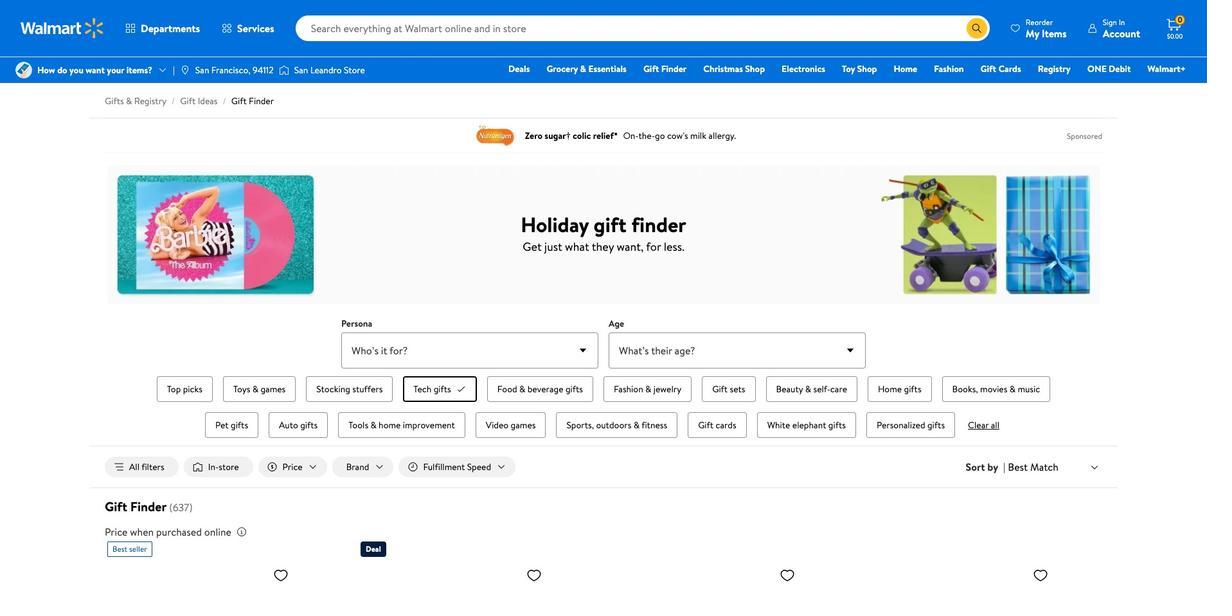 Task type: describe. For each thing, give the bounding box(es) containing it.
home gifts list item
[[866, 374, 935, 405]]

christmas shop
[[704, 62, 765, 75]]

white elephant gifts list item
[[755, 410, 859, 441]]

personalized gifts button
[[867, 412, 956, 438]]

sign in to add to favorites list, fujifilm instax mini 7+ exclusive blister bundle with bonus pack of film (10-pack mini film), lavender image
[[527, 567, 542, 584]]

music
[[1018, 383, 1041, 396]]

sort and filter section element
[[89, 446, 1119, 488]]

want,
[[617, 238, 644, 254]]

sign in to add to favorites list, $25 apple gift card (email delivery) image for 1st the $25 apple gift card (email delivery) image from right
[[1034, 567, 1049, 584]]

 image for san leandro store
[[279, 64, 289, 77]]

gift cards link
[[975, 62, 1028, 76]]

in-
[[208, 461, 219, 473]]

clear all
[[969, 419, 1000, 432]]

san for san leandro store
[[294, 64, 308, 77]]

gifts inside "list item"
[[829, 419, 846, 432]]

94112
[[253, 64, 274, 77]]

reorder
[[1026, 16, 1054, 27]]

video
[[486, 419, 509, 432]]

toy shop link
[[837, 62, 883, 76]]

auto
[[279, 419, 298, 432]]

gift for gift cards
[[981, 62, 997, 75]]

home gifts
[[879, 383, 922, 396]]

gift down san francisco, 94112
[[231, 95, 247, 107]]

gift ideas link
[[180, 95, 218, 107]]

pet gifts
[[215, 419, 248, 432]]

sign
[[1104, 16, 1118, 27]]

(637)
[[169, 501, 193, 515]]

store
[[344, 64, 365, 77]]

in-store button
[[184, 457, 253, 477]]

best seller
[[113, 544, 147, 555]]

0
[[1179, 14, 1183, 25]]

tech gifts
[[414, 383, 451, 396]]

want
[[86, 64, 105, 77]]

& for gifts & registry / gift ideas / gift finder
[[126, 95, 132, 107]]

& for tools & home improvement
[[371, 419, 377, 432]]

holiday gift finder image
[[107, 165, 1101, 304]]

& inside "list item"
[[1010, 383, 1016, 396]]

what
[[565, 238, 590, 254]]

0 vertical spatial gift finder link
[[638, 62, 693, 76]]

personalized gifts
[[877, 419, 946, 432]]

stocking stuffers list item
[[304, 374, 396, 405]]

beauty & self-care button
[[766, 376, 858, 402]]

gift cards
[[981, 62, 1022, 75]]

toys & games button
[[223, 376, 296, 402]]

essentials
[[589, 62, 627, 75]]

stocking stuffers
[[317, 383, 383, 396]]

auto gifts button
[[269, 412, 328, 438]]

price when purchased online
[[105, 525, 232, 539]]

less.
[[664, 238, 685, 254]]

they
[[592, 238, 614, 254]]

san francisco, 94112
[[195, 64, 274, 77]]

fujifilm instax mini 7+ exclusive blister bundle with bonus pack of film (10-pack mini film), lavender image
[[361, 562, 547, 600]]

gifts & registry link
[[105, 95, 167, 107]]

services
[[237, 21, 274, 35]]

fitness
[[642, 419, 668, 432]]

& for toys & games
[[253, 383, 259, 396]]

& for food & beverage gifts
[[520, 383, 526, 396]]

gift for gift finder (637)
[[105, 498, 127, 515]]

gifts for tech gifts
[[434, 383, 451, 396]]

gift cards
[[699, 419, 737, 432]]

gift for gift finder
[[644, 62, 660, 75]]

 image for san francisco, 94112
[[180, 65, 190, 75]]

price button
[[258, 457, 327, 477]]

2 / from the left
[[223, 95, 226, 107]]

holiday
[[521, 210, 589, 238]]

one
[[1088, 62, 1107, 75]]

Walmart Site-Wide search field
[[296, 15, 990, 41]]

best match
[[1009, 460, 1059, 474]]

departments
[[141, 21, 200, 35]]

san for san francisco, 94112
[[195, 64, 209, 77]]

fashion for fashion
[[935, 62, 965, 75]]

finder for gift finder (637)
[[130, 498, 167, 515]]

holiday gift finder get just what they want, for less.
[[521, 210, 687, 254]]

gifts & registry / gift ideas / gift finder
[[105, 95, 274, 107]]

gifts for pet gifts
[[231, 419, 248, 432]]

items?
[[127, 64, 152, 77]]

samsung 43" class cu7000b crystal uhd 4k smart television un43cu7000bxza image
[[107, 562, 294, 600]]

cards
[[999, 62, 1022, 75]]

top picks
[[167, 383, 203, 396]]

toys
[[233, 383, 250, 396]]

tech gifts list item
[[401, 374, 480, 405]]

gift sets
[[713, 383, 746, 396]]

home for home gifts
[[879, 383, 903, 396]]

personalized
[[877, 419, 926, 432]]

best match button
[[1006, 459, 1103, 476]]

top picks list item
[[154, 374, 215, 405]]

one debit
[[1088, 62, 1132, 75]]

gift cards button
[[688, 412, 747, 438]]

you
[[69, 64, 84, 77]]

for
[[647, 238, 662, 254]]

movies
[[981, 383, 1008, 396]]

sponsored
[[1068, 130, 1103, 141]]

fashion & jewelry
[[614, 383, 682, 396]]

0 horizontal spatial |
[[173, 64, 175, 77]]

personalized gifts list item
[[864, 410, 958, 441]]

search icon image
[[972, 23, 983, 33]]

best for best seller
[[113, 544, 127, 555]]

books, movies & music
[[953, 383, 1041, 396]]

| inside 'sort and filter section' element
[[1004, 460, 1006, 474]]

& left fitness
[[634, 419, 640, 432]]

electronics link
[[776, 62, 832, 76]]

filters
[[142, 461, 164, 473]]

leandro
[[310, 64, 342, 77]]

deals link
[[503, 62, 536, 76]]

gift finder (637)
[[105, 498, 193, 515]]

gift sets list item
[[700, 374, 759, 405]]

when
[[130, 525, 154, 539]]

one debit link
[[1082, 62, 1137, 76]]



Task type: vqa. For each thing, say whether or not it's contained in the screenshot.
Snowman inside the Now $59.99 $119.99 5ft Snowman with Playful Puppy - Christmas Inflatable by Seasonal LLC
no



Task type: locate. For each thing, give the bounding box(es) containing it.
& right toys
[[253, 383, 259, 396]]

clear all list item
[[964, 410, 1005, 441]]

gifts for home gifts
[[905, 383, 922, 396]]

christmas
[[704, 62, 744, 75]]

clear
[[969, 419, 990, 432]]

1 shop from the left
[[746, 62, 765, 75]]

1 vertical spatial games
[[511, 419, 536, 432]]

purchased
[[156, 525, 202, 539]]

gift left 'sets'
[[713, 383, 728, 396]]

gifts right tech
[[434, 383, 451, 396]]

gifts for auto gifts
[[300, 419, 318, 432]]

1 sign in to add to favorites list, $25 apple gift card (email delivery) image from the left
[[780, 567, 796, 584]]

departments button
[[114, 13, 211, 44]]

gift for gift sets
[[713, 383, 728, 396]]

gifts right auto
[[300, 419, 318, 432]]

gift
[[594, 210, 627, 238]]

& inside button
[[253, 383, 259, 396]]

gifts inside list item
[[905, 383, 922, 396]]

in-store
[[208, 461, 239, 473]]

beauty & self-care
[[777, 383, 848, 396]]

beauty
[[777, 383, 804, 396]]

0 vertical spatial games
[[261, 383, 286, 396]]

food & beverage gifts
[[498, 383, 583, 396]]

0 horizontal spatial /
[[172, 95, 175, 107]]

san left francisco,
[[195, 64, 209, 77]]

gift for gift cards
[[699, 419, 714, 432]]

1 vertical spatial fashion
[[614, 383, 644, 396]]

0 horizontal spatial best
[[113, 544, 127, 555]]

fashion inside "button"
[[614, 383, 644, 396]]

sign in to add to favorites list, $25 apple gift card (email delivery) image for 1st the $25 apple gift card (email delivery) image
[[780, 567, 796, 584]]

home for home
[[894, 62, 918, 75]]

games inside button
[[511, 419, 536, 432]]

/ right 'ideas'
[[223, 95, 226, 107]]

1 horizontal spatial price
[[283, 461, 303, 473]]

sets
[[730, 383, 746, 396]]

/ left gift ideas link
[[172, 95, 175, 107]]

gift cards list item
[[686, 410, 750, 441]]

2 sign in to add to favorites list, $25 apple gift card (email delivery) image from the left
[[1034, 567, 1049, 584]]

price for price
[[283, 461, 303, 473]]

price
[[283, 461, 303, 473], [105, 525, 128, 539]]

sort
[[966, 460, 986, 474]]

sports, outdoors & fitness button
[[557, 412, 678, 438]]

sign in to add to favorites list, samsung 43" class cu7000b crystal uhd 4k smart television un43cu7000bxza image
[[273, 567, 289, 584]]

gift left cards
[[699, 419, 714, 432]]

white elephant gifts button
[[757, 412, 857, 438]]

all filters
[[129, 461, 164, 473]]

price for price when purchased online
[[105, 525, 128, 539]]

best left seller
[[113, 544, 127, 555]]

gifts
[[434, 383, 451, 396], [566, 383, 583, 396], [905, 383, 922, 396], [231, 419, 248, 432], [300, 419, 318, 432], [829, 419, 846, 432], [928, 419, 946, 432]]

0 vertical spatial home
[[894, 62, 918, 75]]

top picks button
[[157, 376, 213, 402]]

persona
[[342, 317, 373, 330]]

shop right toy on the right
[[858, 62, 878, 75]]

fulfillment speed button
[[399, 457, 516, 477]]

1 san from the left
[[195, 64, 209, 77]]

self-
[[814, 383, 831, 396]]

fashion right home link
[[935, 62, 965, 75]]

finder down 94112
[[249, 95, 274, 107]]

white elephant gifts
[[768, 419, 846, 432]]

seller
[[129, 544, 147, 555]]

my
[[1026, 26, 1040, 40]]

toys & games list item
[[221, 374, 299, 405]]

group
[[136, 374, 1072, 441]]

gift sets button
[[703, 376, 756, 402]]

gift finder link
[[638, 62, 693, 76], [231, 95, 274, 107]]

& right grocery
[[581, 62, 587, 75]]

& left self-
[[806, 383, 812, 396]]

1 horizontal spatial |
[[1004, 460, 1006, 474]]

fashion up sports, outdoors & fitness
[[614, 383, 644, 396]]

shop
[[746, 62, 765, 75], [858, 62, 878, 75]]

how
[[37, 64, 55, 77]]

gifts right beverage
[[566, 383, 583, 396]]

gift finder
[[644, 62, 687, 75]]

1 horizontal spatial /
[[223, 95, 226, 107]]

1 horizontal spatial shop
[[858, 62, 878, 75]]

walmart+
[[1148, 62, 1187, 75]]

& right tools
[[371, 419, 377, 432]]

home inside button
[[879, 383, 903, 396]]

gift left cards on the top right
[[981, 62, 997, 75]]

1 vertical spatial registry
[[134, 95, 167, 107]]

gifts right "elephant"
[[829, 419, 846, 432]]

 image right 94112
[[279, 64, 289, 77]]

debit
[[1110, 62, 1132, 75]]

brand
[[346, 461, 369, 473]]

0 horizontal spatial san
[[195, 64, 209, 77]]

fashion for fashion & jewelry
[[614, 383, 644, 396]]

finder left christmas
[[662, 62, 687, 75]]

sports, outdoors & fitness list item
[[554, 410, 681, 441]]

gift down walmart site-wide search field
[[644, 62, 660, 75]]

1 vertical spatial home
[[879, 383, 903, 396]]

ideas
[[198, 95, 218, 107]]

2 vertical spatial finder
[[130, 498, 167, 515]]

1 horizontal spatial finder
[[249, 95, 274, 107]]

Search search field
[[296, 15, 990, 41]]

home left fashion link
[[894, 62, 918, 75]]

0 vertical spatial best
[[1009, 460, 1029, 474]]

food & beverage gifts list item
[[485, 374, 596, 405]]

auto gifts list item
[[266, 410, 331, 441]]

shop for christmas shop
[[746, 62, 765, 75]]

price inside price dropdown button
[[283, 461, 303, 473]]

0 vertical spatial finder
[[662, 62, 687, 75]]

registry down items? on the top
[[134, 95, 167, 107]]

1 horizontal spatial sign in to add to favorites list, $25 apple gift card (email delivery) image
[[1034, 567, 1049, 584]]

| right by
[[1004, 460, 1006, 474]]

1 horizontal spatial $25 apple gift card (email delivery) image
[[868, 562, 1054, 600]]

0 vertical spatial fashion
[[935, 62, 965, 75]]

sign in to add to favorites list, $25 apple gift card (email delivery) image
[[780, 567, 796, 584], [1034, 567, 1049, 584]]

elephant
[[793, 419, 827, 432]]

in
[[1120, 16, 1126, 27]]

1 horizontal spatial best
[[1009, 460, 1029, 474]]

gift left 'ideas'
[[180, 95, 196, 107]]

finder
[[662, 62, 687, 75], [249, 95, 274, 107], [130, 498, 167, 515]]

& inside button
[[371, 419, 377, 432]]

finder
[[632, 210, 687, 238]]

& inside "button"
[[646, 383, 652, 396]]

games inside button
[[261, 383, 286, 396]]

gift finder link down search search field
[[638, 62, 693, 76]]

jewelry
[[654, 383, 682, 396]]

0 horizontal spatial registry
[[134, 95, 167, 107]]

registry
[[1039, 62, 1071, 75], [134, 95, 167, 107]]

gift finder link down 94112
[[231, 95, 274, 107]]

best inside best match 'dropdown button'
[[1009, 460, 1029, 474]]

walmart image
[[21, 18, 104, 39]]

clear all button
[[964, 419, 1005, 432]]

account
[[1104, 26, 1141, 40]]

1 vertical spatial |
[[1004, 460, 1006, 474]]

fulfillment speed
[[423, 461, 491, 473]]

gifts inside "button"
[[300, 419, 318, 432]]

registry inside registry link
[[1039, 62, 1071, 75]]

brand button
[[332, 457, 394, 477]]

& for beauty & self-care
[[806, 383, 812, 396]]

1 vertical spatial gift finder link
[[231, 95, 274, 107]]

shop right christmas
[[746, 62, 765, 75]]

0 horizontal spatial games
[[261, 383, 286, 396]]

1 $25 apple gift card (email delivery) image from the left
[[614, 562, 801, 600]]

picks
[[183, 383, 203, 396]]

shop for toy shop
[[858, 62, 878, 75]]

1 vertical spatial best
[[113, 544, 127, 555]]

2 shop from the left
[[858, 62, 878, 75]]

electronics
[[782, 62, 826, 75]]

2 $25 apple gift card (email delivery) image from the left
[[868, 562, 1054, 600]]

2 san from the left
[[294, 64, 308, 77]]

group containing top picks
[[136, 374, 1072, 441]]

gifts inside button
[[928, 419, 946, 432]]

0 vertical spatial registry
[[1039, 62, 1071, 75]]

1 vertical spatial finder
[[249, 95, 274, 107]]

gift up "best seller"
[[105, 498, 127, 515]]

toys & games
[[233, 383, 286, 396]]

price down auto
[[283, 461, 303, 473]]

san leandro store
[[294, 64, 365, 77]]

best
[[1009, 460, 1029, 474], [113, 544, 127, 555]]

games
[[261, 383, 286, 396], [511, 419, 536, 432]]

services button
[[211, 13, 285, 44]]

1 horizontal spatial games
[[511, 419, 536, 432]]

price up "best seller"
[[105, 525, 128, 539]]

video games
[[486, 419, 536, 432]]

all
[[992, 419, 1000, 432]]

age
[[609, 317, 625, 330]]

0 horizontal spatial shop
[[746, 62, 765, 75]]

christmas shop link
[[698, 62, 771, 76]]

books,
[[953, 383, 979, 396]]

pet gifts list item
[[203, 410, 261, 441]]

books, movies & music button
[[943, 376, 1051, 402]]

0 horizontal spatial $25 apple gift card (email delivery) image
[[614, 562, 801, 600]]

0 horizontal spatial finder
[[130, 498, 167, 515]]

0 horizontal spatial gift finder link
[[231, 95, 274, 107]]

match
[[1031, 460, 1059, 474]]

fashion & jewelry list item
[[601, 374, 695, 405]]

san left leandro
[[294, 64, 308, 77]]

gifts for personalized gifts
[[928, 419, 946, 432]]

registry down items
[[1039, 62, 1071, 75]]

0 horizontal spatial fashion
[[614, 383, 644, 396]]

legal information image
[[237, 527, 247, 537]]

video games list item
[[473, 410, 549, 441]]

gifts up personalized gifts button
[[905, 383, 922, 396]]

& for grocery & essentials
[[581, 62, 587, 75]]

auto gifts
[[279, 419, 318, 432]]

stocking
[[317, 383, 351, 396]]

gifts inside list item
[[434, 383, 451, 396]]

& left jewelry
[[646, 383, 652, 396]]

0 horizontal spatial sign in to add to favorites list, $25 apple gift card (email delivery) image
[[780, 567, 796, 584]]

pet gifts button
[[205, 412, 259, 438]]

games right toys
[[261, 383, 286, 396]]

2 horizontal spatial finder
[[662, 62, 687, 75]]

sports, outdoors & fitness
[[567, 419, 668, 432]]

grocery & essentials
[[547, 62, 627, 75]]

san
[[195, 64, 209, 77], [294, 64, 308, 77]]

 image
[[15, 62, 32, 78]]

1 horizontal spatial  image
[[279, 64, 289, 77]]

finder up "when" at the left of the page
[[130, 498, 167, 515]]

tools & home improvement list item
[[336, 410, 468, 441]]

beauty & self-care list item
[[764, 374, 861, 405]]

$0.00
[[1168, 32, 1184, 41]]

outdoors
[[597, 419, 632, 432]]

toy
[[843, 62, 856, 75]]

books, movies & music list item
[[940, 374, 1054, 405]]

top
[[167, 383, 181, 396]]

best right by
[[1009, 460, 1029, 474]]

1 vertical spatial price
[[105, 525, 128, 539]]

get
[[523, 238, 542, 254]]

$25 apple gift card (email delivery) image
[[614, 562, 801, 600], [868, 562, 1054, 600]]

1 horizontal spatial registry
[[1039, 62, 1071, 75]]

stocking stuffers button
[[306, 376, 393, 402]]

gifts right pet
[[231, 419, 248, 432]]

 image
[[279, 64, 289, 77], [180, 65, 190, 75]]

best for best match
[[1009, 460, 1029, 474]]

|
[[173, 64, 175, 77], [1004, 460, 1006, 474]]

& for fashion & jewelry
[[646, 383, 652, 396]]

0 horizontal spatial  image
[[180, 65, 190, 75]]

food
[[498, 383, 518, 396]]

1 horizontal spatial san
[[294, 64, 308, 77]]

1 horizontal spatial gift finder link
[[638, 62, 693, 76]]

& right food
[[520, 383, 526, 396]]

0 vertical spatial price
[[283, 461, 303, 473]]

& right gifts
[[126, 95, 132, 107]]

all filters button
[[105, 457, 179, 477]]

finder for gift finder
[[662, 62, 687, 75]]

1 / from the left
[[172, 95, 175, 107]]

 image up gifts & registry / gift ideas / gift finder in the top left of the page
[[180, 65, 190, 75]]

1 horizontal spatial fashion
[[935, 62, 965, 75]]

home link
[[889, 62, 924, 76]]

registry link
[[1033, 62, 1077, 76]]

home up 'personalized'
[[879, 383, 903, 396]]

0 horizontal spatial price
[[105, 525, 128, 539]]

just
[[545, 238, 563, 254]]

improvement
[[403, 419, 455, 432]]

food & beverage gifts button
[[487, 376, 594, 402]]

grocery & essentials link
[[541, 62, 633, 76]]

0 vertical spatial |
[[173, 64, 175, 77]]

items
[[1043, 26, 1068, 40]]

& left music
[[1010, 383, 1016, 396]]

fashion & jewelry button
[[604, 376, 692, 402]]

gifts right 'personalized'
[[928, 419, 946, 432]]

| right items? on the top
[[173, 64, 175, 77]]

tech gifts button
[[404, 376, 477, 402]]

sort by |
[[966, 460, 1006, 474]]

do
[[57, 64, 67, 77]]

games right video on the left of page
[[511, 419, 536, 432]]



